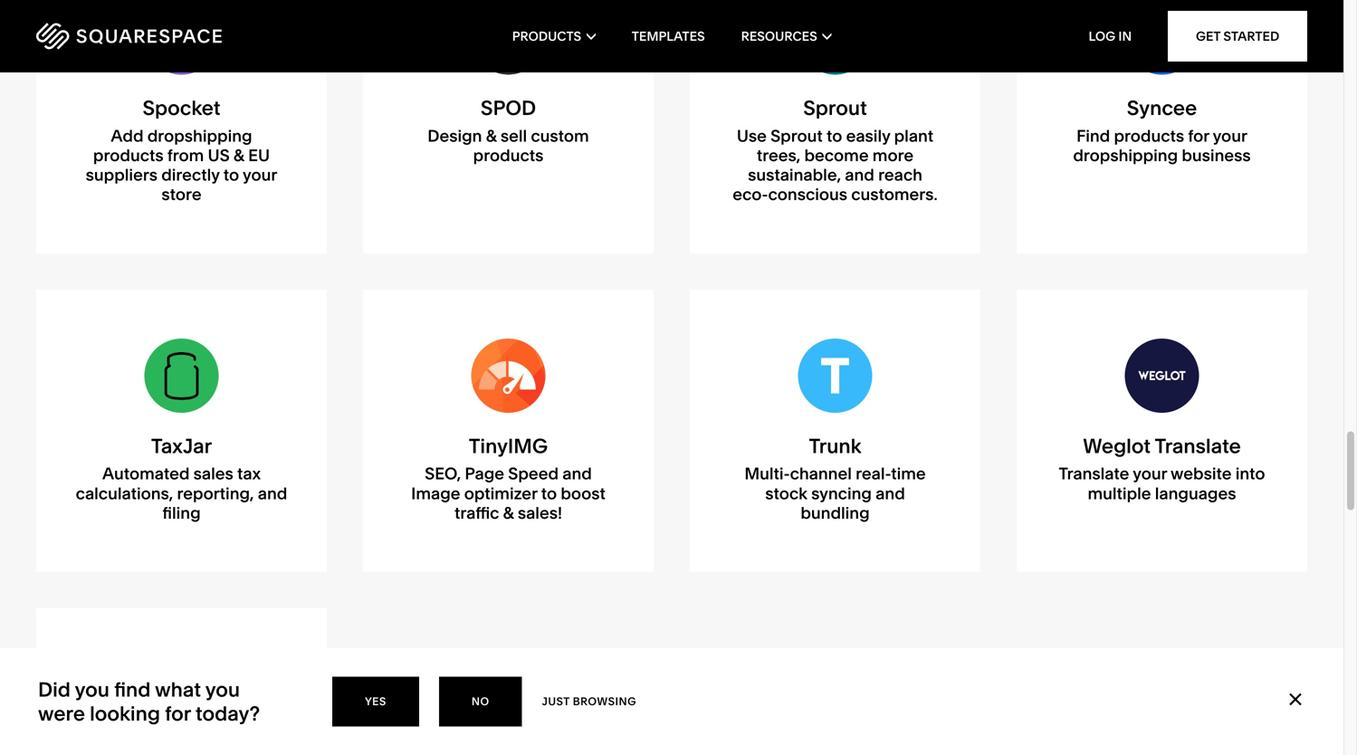 Task type: locate. For each thing, give the bounding box(es) containing it.
sprout up easily
[[803, 96, 867, 120]]

weglot
[[1083, 433, 1151, 458]]

easily
[[846, 126, 890, 146]]

0 horizontal spatial dropshipping
[[147, 126, 252, 146]]

0 horizontal spatial your
[[243, 165, 277, 185]]

you right did
[[75, 677, 109, 702]]

get
[[1196, 29, 1220, 44]]

dropshipping
[[147, 126, 252, 146], [1073, 145, 1178, 165]]

you right what
[[205, 677, 240, 702]]

store
[[162, 184, 202, 204]]

bundling
[[801, 503, 870, 523]]

were
[[38, 701, 85, 726]]

2 horizontal spatial &
[[503, 503, 514, 523]]

products left from
[[93, 145, 163, 165]]

1 vertical spatial sprout
[[770, 126, 823, 146]]

and right speed
[[562, 464, 592, 484]]

products inside "syncee find products for your dropshipping business"
[[1114, 126, 1184, 146]]

to
[[827, 126, 842, 146], [223, 165, 239, 185], [541, 483, 557, 503]]

and right reporting, at the bottom left
[[258, 483, 287, 503]]

0 horizontal spatial products
[[93, 145, 163, 165]]

spocket add dropshipping products from us & eu suppliers directly to your store
[[86, 96, 277, 204]]

for inside the 'did you find what you were looking for today?'
[[165, 701, 191, 726]]

resources button
[[741, 0, 831, 72]]

seo,
[[425, 464, 461, 484]]

0 vertical spatial your
[[1213, 126, 1247, 146]]

& left sales!
[[503, 503, 514, 523]]

no
[[471, 695, 489, 708]]

2 horizontal spatial products
[[1114, 126, 1184, 146]]

eco-
[[733, 184, 768, 204]]

suppliers
[[86, 165, 158, 185]]

just browsing
[[542, 695, 636, 708]]

and down easily
[[845, 165, 874, 185]]

& left eu
[[234, 145, 244, 165]]

just
[[542, 695, 570, 708]]

sustainable,
[[748, 165, 841, 185]]

tax
[[237, 464, 261, 484]]

products down syncee
[[1114, 126, 1184, 146]]

traffic
[[454, 503, 499, 523]]

0 horizontal spatial &
[[234, 145, 244, 165]]

and
[[845, 165, 874, 185], [562, 464, 592, 484], [258, 483, 287, 503], [876, 483, 905, 503]]

for left today?
[[165, 701, 191, 726]]

1 vertical spatial for
[[165, 701, 191, 726]]

products
[[512, 29, 581, 44]]

log             in
[[1089, 29, 1132, 44]]

logo image
[[144, 1, 219, 75], [471, 1, 545, 75], [798, 1, 872, 75], [1125, 1, 1199, 75], [144, 338, 219, 413], [471, 338, 545, 413], [798, 338, 872, 413], [1125, 338, 1199, 413], [144, 657, 219, 731]]

and inside trunk multi-channel real-time stock syncing and bundling
[[876, 483, 905, 503]]

from
[[167, 145, 204, 165]]

did you find what you were looking for today?
[[38, 677, 260, 726]]

0 horizontal spatial translate
[[1059, 464, 1129, 484]]

multiple
[[1088, 483, 1151, 503]]

languages
[[1155, 483, 1236, 503]]

filing
[[162, 503, 201, 523]]

1 horizontal spatial &
[[486, 126, 497, 146]]

syncee
[[1127, 96, 1197, 120]]

multi-
[[744, 464, 790, 484]]

1 horizontal spatial for
[[1188, 126, 1209, 146]]

1 vertical spatial to
[[223, 165, 239, 185]]

2 horizontal spatial your
[[1213, 126, 1247, 146]]

spod
[[481, 96, 536, 120]]

and inside tinyimg seo, page speed and image optimizer to boost traffic & sales!
[[562, 464, 592, 484]]

trunk
[[809, 433, 861, 458]]

0 vertical spatial for
[[1188, 126, 1209, 146]]

sprout use sprout to easily plant trees, become more sustainable, and reach eco-conscious customers.
[[733, 96, 938, 204]]

2 you from the left
[[205, 677, 240, 702]]

sales
[[193, 464, 233, 484]]

2 vertical spatial your
[[1133, 464, 1167, 484]]

your inside "syncee find products for your dropshipping business"
[[1213, 126, 1247, 146]]

translate down weglot
[[1059, 464, 1129, 484]]

logo image for trunk
[[798, 338, 872, 413]]

products inside spocket add dropshipping products from us & eu suppliers directly to your store
[[93, 145, 163, 165]]

add
[[111, 126, 144, 146]]

1 horizontal spatial your
[[1133, 464, 1167, 484]]

reach
[[878, 165, 922, 185]]

channel
[[790, 464, 852, 484]]

0 vertical spatial to
[[827, 126, 842, 146]]

logo image for spod
[[471, 1, 545, 75]]

to inside spocket add dropshipping products from us & eu suppliers directly to your store
[[223, 165, 239, 185]]

for down syncee
[[1188, 126, 1209, 146]]

to left eu
[[223, 165, 239, 185]]

1 horizontal spatial you
[[205, 677, 240, 702]]

products down spod
[[473, 145, 543, 165]]

image
[[411, 483, 460, 503]]

1 horizontal spatial to
[[541, 483, 557, 503]]

get started
[[1196, 29, 1279, 44]]

0 horizontal spatial for
[[165, 701, 191, 726]]

0 vertical spatial sprout
[[803, 96, 867, 120]]

1 horizontal spatial translate
[[1155, 433, 1241, 458]]

1 vertical spatial translate
[[1059, 464, 1129, 484]]

page
[[465, 464, 504, 484]]

squarespace logo link
[[36, 23, 290, 50]]

syncee find products for your dropshipping business
[[1073, 96, 1251, 165]]

2 horizontal spatial to
[[827, 126, 842, 146]]

squarespace logo image
[[36, 23, 222, 50]]

products
[[1114, 126, 1184, 146], [93, 145, 163, 165], [473, 145, 543, 165]]

your
[[1213, 126, 1247, 146], [243, 165, 277, 185], [1133, 464, 1167, 484]]

logo image for weglot
[[1125, 338, 1199, 413]]

sprout
[[803, 96, 867, 120], [770, 126, 823, 146]]

translate up website
[[1155, 433, 1241, 458]]

for
[[1188, 126, 1209, 146], [165, 701, 191, 726]]

sprout up sustainable, on the right of the page
[[770, 126, 823, 146]]

to left easily
[[827, 126, 842, 146]]

1 vertical spatial your
[[243, 165, 277, 185]]

0 horizontal spatial to
[[223, 165, 239, 185]]

& left sell
[[486, 126, 497, 146]]

1 horizontal spatial products
[[473, 145, 543, 165]]

dropshipping down syncee
[[1073, 145, 1178, 165]]

dropshipping down "spocket"
[[147, 126, 252, 146]]

time
[[891, 464, 926, 484]]

&
[[486, 126, 497, 146], [234, 145, 244, 165], [503, 503, 514, 523]]

translate
[[1155, 433, 1241, 458], [1059, 464, 1129, 484]]

find
[[1076, 126, 1110, 146]]

to left the boost
[[541, 483, 557, 503]]

more
[[873, 145, 914, 165]]

1 horizontal spatial dropshipping
[[1073, 145, 1178, 165]]

& inside spod design & sell custom products
[[486, 126, 497, 146]]

no button
[[439, 677, 522, 727]]

2 vertical spatial to
[[541, 483, 557, 503]]

0 vertical spatial translate
[[1155, 433, 1241, 458]]

sales!
[[518, 503, 562, 523]]

0 horizontal spatial you
[[75, 677, 109, 702]]

boost
[[561, 483, 606, 503]]

looking
[[90, 701, 160, 726]]

to inside tinyimg seo, page speed and image optimizer to boost traffic & sales!
[[541, 483, 557, 503]]

and right syncing
[[876, 483, 905, 503]]

you
[[75, 677, 109, 702], [205, 677, 240, 702]]



Task type: describe. For each thing, give the bounding box(es) containing it.
use
[[737, 126, 767, 146]]

weglot translate translate your website into multiple languages
[[1059, 433, 1265, 503]]

calculations,
[[76, 483, 173, 503]]

spod design & sell custom products
[[428, 96, 589, 165]]

tinyimg seo, page speed and image optimizer to boost traffic & sales!
[[411, 433, 606, 523]]

yes button
[[332, 677, 419, 727]]

business
[[1182, 145, 1251, 165]]

reporting,
[[177, 483, 254, 503]]

custom
[[531, 126, 589, 146]]

logo image for taxjar
[[144, 338, 219, 413]]

tinyimg
[[469, 433, 548, 458]]

logo image for sprout
[[798, 1, 872, 75]]

did
[[38, 677, 71, 702]]

templates link
[[632, 0, 705, 72]]

real-
[[856, 464, 891, 484]]

automated
[[102, 464, 190, 484]]

into
[[1235, 464, 1265, 484]]

trees,
[[757, 145, 801, 165]]

get started link
[[1168, 11, 1307, 62]]

syncing
[[811, 483, 872, 503]]

taxjar automated sales tax calculations, reporting, and filing
[[76, 433, 287, 523]]

optimizer
[[464, 483, 537, 503]]

yes
[[365, 695, 386, 708]]

products button
[[512, 0, 595, 72]]

spocket
[[143, 96, 220, 120]]

plant
[[894, 126, 934, 146]]

us
[[208, 145, 230, 165]]

just browsing link
[[542, 692, 636, 712]]

speed
[[508, 464, 559, 484]]

today?
[[195, 701, 260, 726]]

1 you from the left
[[75, 677, 109, 702]]

to inside sprout use sprout to easily plant trees, become more sustainable, and reach eco-conscious customers.
[[827, 126, 842, 146]]

find
[[114, 677, 151, 702]]

browsing
[[573, 695, 636, 708]]

taxjar
[[151, 433, 212, 458]]

stock
[[765, 483, 807, 503]]

logo image for syncee
[[1125, 1, 1199, 75]]

conscious
[[768, 184, 847, 204]]

website
[[1171, 464, 1232, 484]]

templates
[[632, 29, 705, 44]]

dropshipping inside spocket add dropshipping products from us & eu suppliers directly to your store
[[147, 126, 252, 146]]

log
[[1089, 29, 1115, 44]]

and inside taxjar automated sales tax calculations, reporting, and filing
[[258, 483, 287, 503]]

products inside spod design & sell custom products
[[473, 145, 543, 165]]

sell
[[501, 126, 527, 146]]

resources
[[741, 29, 817, 44]]

dropshipping inside "syncee find products for your dropshipping business"
[[1073, 145, 1178, 165]]

started
[[1223, 29, 1279, 44]]

and inside sprout use sprout to easily plant trees, become more sustainable, and reach eco-conscious customers.
[[845, 165, 874, 185]]

for inside "syncee find products for your dropshipping business"
[[1188, 126, 1209, 146]]

eu
[[248, 145, 270, 165]]

your inside weglot translate translate your website into multiple languages
[[1133, 464, 1167, 484]]

directly
[[161, 165, 220, 185]]

customers.
[[851, 184, 938, 204]]

logo image for spocket
[[144, 1, 219, 75]]

& inside spocket add dropshipping products from us & eu suppliers directly to your store
[[234, 145, 244, 165]]

become
[[804, 145, 869, 165]]

in
[[1118, 29, 1132, 44]]

trunk multi-channel real-time stock syncing and bundling
[[744, 433, 926, 523]]

log             in link
[[1089, 29, 1132, 44]]

what
[[155, 677, 201, 702]]

logo image for tinyimg
[[471, 338, 545, 413]]

& inside tinyimg seo, page speed and image optimizer to boost traffic & sales!
[[503, 503, 514, 523]]

design
[[428, 126, 482, 146]]

your inside spocket add dropshipping products from us & eu suppliers directly to your store
[[243, 165, 277, 185]]



Task type: vqa. For each thing, say whether or not it's contained in the screenshot.


